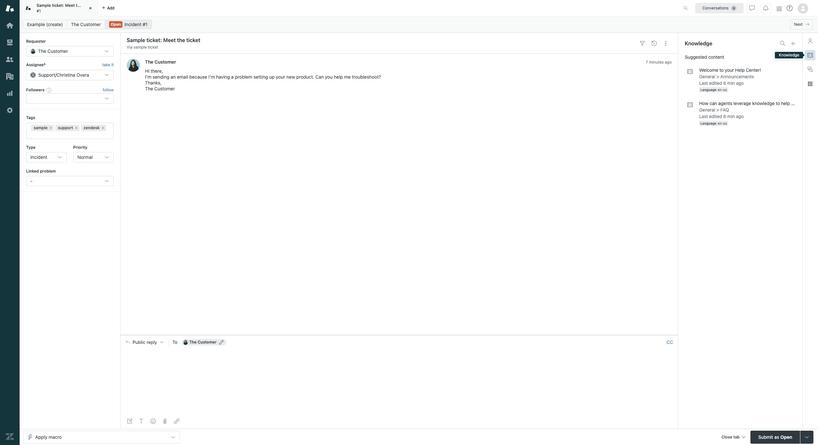 Task type: locate. For each thing, give the bounding box(es) containing it.
the customer link up there,
[[145, 59, 176, 65]]

us up "agents"
[[723, 88, 727, 92]]

1 6 from the top
[[724, 80, 726, 86]]

take
[[102, 63, 110, 67]]

0 horizontal spatial sample
[[34, 125, 48, 130]]

0 vertical spatial 6
[[724, 80, 726, 86]]

macro
[[49, 435, 62, 440]]

1 en- from the top
[[718, 88, 723, 92]]

us inside ‭how can agents leverage knowledge to help customers?‬ ‭general‬ > ‭faq‬ last edited 6 min ago language en-us
[[723, 121, 727, 125]]

0 horizontal spatial incident
[[30, 154, 47, 160]]

ticket right the
[[83, 3, 94, 8]]

0 vertical spatial knowledge
[[685, 41, 713, 46]]

customers image
[[6, 55, 14, 64]]

1 vertical spatial ticket
[[148, 45, 158, 50]]

0 horizontal spatial the customer link
[[67, 20, 105, 29]]

help inside ‭how can agents leverage knowledge to help customers?‬ ‭general‬ > ‭faq‬ last edited 6 min ago language en-us
[[781, 101, 790, 106]]

#1 up via sample ticket on the left top
[[143, 22, 148, 27]]

take it
[[102, 63, 114, 67]]

via
[[127, 45, 133, 50]]

last inside ‭how can agents leverage knowledge to help customers?‬ ‭general‬ > ‭faq‬ last edited 6 min ago language en-us
[[699, 114, 708, 119]]

via sample ticket
[[127, 45, 158, 50]]

remove image right zendesk
[[101, 126, 105, 130]]

the down thanks,
[[145, 86, 153, 92]]

the customer link down the close 'icon'
[[67, 20, 105, 29]]

0 vertical spatial >
[[717, 74, 719, 79]]

3 remove image from the left
[[101, 126, 105, 130]]

incident for incident
[[30, 154, 47, 160]]

6 down ‭faq‬
[[724, 114, 726, 119]]

linked
[[26, 169, 39, 174]]

1 vertical spatial knowledge
[[779, 53, 800, 57]]

your
[[725, 67, 734, 73], [276, 74, 285, 80]]

linked problem element
[[26, 176, 114, 187]]

1 horizontal spatial sample
[[134, 45, 147, 50]]

2 us from the top
[[723, 121, 727, 125]]

Subject field
[[125, 36, 635, 44]]

normal button
[[73, 152, 114, 163]]

close image
[[87, 5, 94, 11]]

close tab
[[722, 435, 740, 440]]

> left ‭faq‬
[[717, 107, 719, 113]]

customer down the close 'icon'
[[80, 22, 101, 27]]

submit as open
[[759, 435, 792, 440]]

us inside ‭welcome to your help center!‬ ‭general‬ > ‭announcements‬ last edited 6 min ago language en-us
[[723, 88, 727, 92]]

incident inside popup button
[[30, 154, 47, 160]]

1 horizontal spatial the customer link
[[145, 59, 176, 65]]

> down ‭welcome
[[717, 74, 719, 79]]

followers
[[26, 87, 45, 92]]

1 vertical spatial us
[[723, 121, 727, 125]]

knowledge
[[752, 101, 775, 106]]

1 > from the top
[[717, 74, 719, 79]]

1 vertical spatial >
[[717, 107, 719, 113]]

‭general‬ down ‭how
[[699, 107, 715, 113]]

language inside ‭welcome to your help center!‬ ‭general‬ > ‭announcements‬ last edited 6 min ago language en-us
[[701, 88, 717, 92]]

0 vertical spatial problem
[[235, 74, 252, 80]]

0 vertical spatial ticket
[[83, 3, 94, 8]]

open down add
[[111, 22, 121, 27]]

remove image left support
[[49, 126, 53, 130]]

1 horizontal spatial problem
[[235, 74, 252, 80]]

close tab button
[[719, 431, 748, 445]]

2 last from the top
[[699, 114, 708, 119]]

knowledge up suggested
[[685, 41, 713, 46]]

1 i'm from the left
[[145, 74, 151, 80]]

ticket
[[83, 3, 94, 8], [148, 45, 158, 50]]

add attachment image
[[162, 419, 168, 424]]

0 vertical spatial edited
[[709, 80, 722, 86]]

requester element
[[26, 46, 114, 57]]

2 en- from the top
[[718, 121, 723, 125]]

customer up '/'
[[48, 48, 68, 54]]

0 horizontal spatial help
[[334, 74, 343, 80]]

customer@example.com image
[[183, 340, 188, 345]]

0 horizontal spatial i'm
[[145, 74, 151, 80]]

incident button
[[26, 152, 67, 163]]

0 horizontal spatial remove image
[[49, 126, 53, 130]]

me
[[344, 74, 351, 80]]

the down the sample ticket: meet the ticket #1
[[71, 22, 79, 27]]

‭general‬ down ‭welcome
[[699, 74, 715, 79]]

0 vertical spatial incident
[[124, 22, 141, 27]]

the customer link inside secondary element
[[67, 20, 105, 29]]

us down ‭faq‬
[[723, 121, 727, 125]]

1 vertical spatial sample
[[34, 125, 48, 130]]

2 remove image from the left
[[74, 126, 78, 130]]

apps image
[[808, 81, 813, 87]]

1 vertical spatial min
[[728, 114, 735, 119]]

the inside requester element
[[38, 48, 46, 54]]

knowledge
[[685, 41, 713, 46], [779, 53, 800, 57]]

us
[[723, 88, 727, 92], [723, 121, 727, 125]]

leverage
[[734, 101, 751, 106]]

remove image right support
[[74, 126, 78, 130]]

1 min from the top
[[728, 80, 735, 86]]

min down ‭faq‬
[[728, 114, 735, 119]]

support / christina overa
[[38, 72, 89, 78]]

2 ‭general‬ from the top
[[699, 107, 715, 113]]

add link (cmd k) image
[[174, 419, 179, 424]]

0 horizontal spatial open
[[111, 22, 121, 27]]

en- down ‭faq‬
[[718, 121, 723, 125]]

0 vertical spatial sample
[[134, 45, 147, 50]]

6 inside ‭how can agents leverage knowledge to help customers?‬ ‭general‬ > ‭faq‬ last edited 6 min ago language en-us
[[724, 114, 726, 119]]

public
[[133, 340, 145, 345]]

remove image
[[49, 126, 53, 130], [74, 126, 78, 130], [101, 126, 105, 130]]

the customer down the close 'icon'
[[71, 22, 101, 27]]

incident up the via
[[124, 22, 141, 27]]

0 vertical spatial last
[[699, 80, 708, 86]]

0 vertical spatial #1
[[37, 8, 41, 13]]

last down ‭welcome
[[699, 80, 708, 86]]

0 vertical spatial the customer link
[[67, 20, 105, 29]]

> inside ‭how can agents leverage knowledge to help customers?‬ ‭general‬ > ‭faq‬ last edited 6 min ago language en-us
[[717, 107, 719, 113]]

2 vertical spatial ago
[[736, 114, 744, 119]]

1 vertical spatial incident
[[30, 154, 47, 160]]

0 vertical spatial to
[[720, 67, 724, 73]]

ago down ‭announcements‬
[[736, 80, 744, 86]]

conversations
[[703, 5, 729, 10]]

customer left edit user image
[[198, 340, 217, 345]]

problem
[[235, 74, 252, 80], [40, 169, 56, 174]]

1 horizontal spatial incident
[[124, 22, 141, 27]]

to right 'knowledge'
[[776, 101, 780, 106]]

add button
[[98, 0, 118, 16]]

> inside ‭welcome to your help center!‬ ‭general‬ > ‭announcements‬ last edited 6 min ago language en-us
[[717, 74, 719, 79]]

1 horizontal spatial remove image
[[74, 126, 78, 130]]

the customer link
[[67, 20, 105, 29], [145, 59, 176, 65]]

0 vertical spatial en-
[[718, 88, 723, 92]]

problem right a
[[235, 74, 252, 80]]

open right as
[[781, 435, 792, 440]]

incident #1
[[124, 22, 148, 27]]

0 horizontal spatial to
[[720, 67, 724, 73]]

0 horizontal spatial ticket
[[83, 3, 94, 8]]

help inside hi there, i'm sending an email because i'm having a problem setting up your new product. can you help me troubleshoot? thanks, the customer
[[334, 74, 343, 80]]

tab
[[20, 0, 98, 16]]

ago right minutes
[[665, 60, 672, 65]]

2 > from the top
[[717, 107, 719, 113]]

i'm left having
[[208, 74, 215, 80]]

problem down incident popup button at the left
[[40, 169, 56, 174]]

edited inside ‭welcome to your help center!‬ ‭general‬ > ‭announcements‬ last edited 6 min ago language en-us
[[709, 80, 722, 86]]

assignee* element
[[26, 70, 114, 80]]

1 vertical spatial en-
[[718, 121, 723, 125]]

overa
[[77, 72, 89, 78]]

help left me
[[334, 74, 343, 80]]

1 vertical spatial help
[[781, 101, 790, 106]]

ticket right the via
[[148, 45, 158, 50]]

7 minutes ago text field
[[646, 60, 672, 65]]

an
[[171, 74, 176, 80]]

en-
[[718, 88, 723, 92], [718, 121, 723, 125]]

i'm down hi
[[145, 74, 151, 80]]

2 edited from the top
[[709, 114, 722, 119]]

edited down ‭faq‬
[[709, 114, 722, 119]]

0 horizontal spatial problem
[[40, 169, 56, 174]]

6 down ‭announcements‬
[[724, 80, 726, 86]]

events image
[[652, 41, 657, 46]]

ticket:
[[52, 3, 64, 8]]

1 vertical spatial to
[[776, 101, 780, 106]]

ago inside ‭how can agents leverage knowledge to help customers?‬ ‭general‬ > ‭faq‬ last edited 6 min ago language en-us
[[736, 114, 744, 119]]

1 horizontal spatial #1
[[143, 22, 148, 27]]

you
[[325, 74, 333, 80]]

1 remove image from the left
[[49, 126, 53, 130]]

your up ‭announcements‬
[[725, 67, 734, 73]]

get started image
[[6, 21, 14, 30]]

1 ‭general‬ from the top
[[699, 74, 715, 79]]

apply
[[35, 435, 47, 440]]

‭general‬ inside ‭welcome to your help center!‬ ‭general‬ > ‭announcements‬ last edited 6 min ago language en-us
[[699, 74, 715, 79]]

1 edited from the top
[[709, 80, 722, 86]]

organizations image
[[6, 72, 14, 81]]

1 horizontal spatial ticket
[[148, 45, 158, 50]]

1 last from the top
[[699, 80, 708, 86]]

1 horizontal spatial your
[[725, 67, 734, 73]]

next button
[[790, 19, 813, 30]]

language up ‭how
[[701, 88, 717, 92]]

1 vertical spatial ago
[[736, 80, 744, 86]]

edited
[[709, 80, 722, 86], [709, 114, 722, 119]]

6 inside ‭welcome to your help center!‬ ‭general‬ > ‭announcements‬ last edited 6 min ago language en-us
[[724, 80, 726, 86]]

1 horizontal spatial knowledge
[[779, 53, 800, 57]]

help left customers?‬
[[781, 101, 790, 106]]

customer up there,
[[155, 59, 176, 65]]

to right ‭welcome
[[720, 67, 724, 73]]

open
[[111, 22, 121, 27], [781, 435, 792, 440]]

1 vertical spatial edited
[[709, 114, 722, 119]]

knowledge image
[[808, 53, 813, 58]]

1 language from the top
[[701, 88, 717, 92]]

min
[[728, 80, 735, 86], [728, 114, 735, 119]]

zendesk products image
[[777, 6, 782, 11]]

0 vertical spatial open
[[111, 22, 121, 27]]

the right customer@example.com image
[[189, 340, 197, 345]]

1 vertical spatial 6
[[724, 114, 726, 119]]

en- inside ‭how can agents leverage knowledge to help customers?‬ ‭general‬ > ‭faq‬ last edited 6 min ago language en-us
[[718, 121, 723, 125]]

apply macro
[[35, 435, 62, 440]]

knowledge down create or request article image
[[779, 53, 800, 57]]

filter image
[[640, 41, 645, 46]]

the customer down requester
[[38, 48, 68, 54]]

displays possible ticket submission types image
[[805, 435, 810, 440]]

ago
[[665, 60, 672, 65], [736, 80, 744, 86], [736, 114, 744, 119]]

en- up "agents"
[[718, 88, 723, 92]]

incident down type
[[30, 154, 47, 160]]

1 horizontal spatial i'm
[[208, 74, 215, 80]]

admin image
[[6, 106, 14, 115]]

/
[[55, 72, 57, 78]]

1 vertical spatial your
[[276, 74, 285, 80]]

language down ‭how
[[701, 121, 717, 125]]

can
[[316, 74, 324, 80]]

the down requester
[[38, 48, 46, 54]]

customer
[[80, 22, 101, 27], [48, 48, 68, 54], [155, 59, 176, 65], [154, 86, 175, 92], [198, 340, 217, 345]]

tags
[[26, 115, 35, 120]]

the customer up there,
[[145, 59, 176, 65]]

1 vertical spatial language
[[701, 121, 717, 125]]

0 vertical spatial your
[[725, 67, 734, 73]]

customer down sending
[[154, 86, 175, 92]]

last
[[699, 80, 708, 86], [699, 114, 708, 119]]

1 vertical spatial problem
[[40, 169, 56, 174]]

min down ‭announcements‬
[[728, 80, 735, 86]]

minutes
[[649, 60, 664, 65]]

it
[[111, 63, 114, 67]]

0 vertical spatial us
[[723, 88, 727, 92]]

‭general‬ inside ‭how can agents leverage knowledge to help customers?‬ ‭general‬ > ‭faq‬ last edited 6 min ago language en-us
[[699, 107, 715, 113]]

to
[[720, 67, 724, 73], [776, 101, 780, 106]]

1 vertical spatial ‭general‬
[[699, 107, 715, 113]]

1 horizontal spatial open
[[781, 435, 792, 440]]

0 horizontal spatial your
[[276, 74, 285, 80]]

language inside ‭how can agents leverage knowledge to help customers?‬ ‭general‬ > ‭faq‬ last edited 6 min ago language en-us
[[701, 121, 717, 125]]

#1
[[37, 8, 41, 13], [143, 22, 148, 27]]

your right up
[[276, 74, 285, 80]]

‭general‬
[[699, 74, 715, 79], [699, 107, 715, 113]]

problem inside hi there, i'm sending an email because i'm having a problem setting up your new product. can you help me troubleshoot? thanks, the customer
[[235, 74, 252, 80]]

ago down leverage
[[736, 114, 744, 119]]

incident inside secondary element
[[124, 22, 141, 27]]

0 vertical spatial min
[[728, 80, 735, 86]]

incident
[[124, 22, 141, 27], [30, 154, 47, 160]]

sample down tags
[[34, 125, 48, 130]]

0 vertical spatial ‭general‬
[[699, 74, 715, 79]]

the customer inside secondary element
[[71, 22, 101, 27]]

2 min from the top
[[728, 114, 735, 119]]

0 horizontal spatial #1
[[37, 8, 41, 13]]

up
[[269, 74, 275, 80]]

‭announcements‬
[[721, 74, 754, 79]]

assignee*
[[26, 63, 46, 67]]

1 horizontal spatial to
[[776, 101, 780, 106]]

1 vertical spatial last
[[699, 114, 708, 119]]

sample right the via
[[134, 45, 147, 50]]

edited down ‭welcome
[[709, 80, 722, 86]]

1 vertical spatial #1
[[143, 22, 148, 27]]

1 us from the top
[[723, 88, 727, 92]]

0 vertical spatial help
[[334, 74, 343, 80]]

2 language from the top
[[701, 121, 717, 125]]

language
[[701, 88, 717, 92], [701, 121, 717, 125]]

2 horizontal spatial remove image
[[101, 126, 105, 130]]

2 6 from the top
[[724, 114, 726, 119]]

last down ‭how
[[699, 114, 708, 119]]

1 horizontal spatial help
[[781, 101, 790, 106]]

#1 down sample
[[37, 8, 41, 13]]

hi
[[145, 68, 149, 74]]

create or request article image
[[791, 41, 796, 46]]

remove image for zendesk
[[101, 126, 105, 130]]

0 vertical spatial language
[[701, 88, 717, 92]]



Task type: vqa. For each thing, say whether or not it's contained in the screenshot.
take it
yes



Task type: describe. For each thing, give the bounding box(es) containing it.
hide composer image
[[397, 333, 402, 338]]

follow
[[103, 88, 114, 92]]

reply
[[147, 340, 157, 345]]

search image
[[780, 41, 786, 46]]

email
[[177, 74, 188, 80]]

the customer inside requester element
[[38, 48, 68, 54]]

incident for incident #1
[[124, 22, 141, 27]]

insert emojis image
[[151, 419, 156, 424]]

remove image for sample
[[49, 126, 53, 130]]

having
[[216, 74, 230, 80]]

example
[[27, 22, 45, 27]]

format text image
[[139, 419, 144, 424]]

the inside hi there, i'm sending an email because i'm having a problem setting up your new product. can you help me troubleshoot? thanks, the customer
[[145, 86, 153, 92]]

7
[[646, 60, 648, 65]]

suggested content
[[685, 54, 724, 60]]

close
[[722, 435, 733, 440]]

min inside ‭how can agents leverage knowledge to help customers?‬ ‭general‬ > ‭faq‬ last edited 6 min ago language en-us
[[728, 114, 735, 119]]

0 vertical spatial ago
[[665, 60, 672, 65]]

help
[[735, 67, 745, 73]]

your inside ‭welcome to your help center!‬ ‭general‬ > ‭announcements‬ last edited 6 min ago language en-us
[[725, 67, 734, 73]]

suggested
[[685, 54, 707, 60]]

next
[[794, 22, 803, 27]]

knowledge tooltip
[[775, 52, 803, 58]]

center!‬
[[746, 67, 761, 73]]

type
[[26, 145, 36, 150]]

min inside ‭welcome to your help center!‬ ‭general‬ > ‭announcements‬ last edited 6 min ago language en-us
[[728, 80, 735, 86]]

ago inside ‭welcome to your help center!‬ ‭general‬ > ‭announcements‬ last edited 6 min ago language en-us
[[736, 80, 744, 86]]

conversations button
[[695, 3, 744, 13]]

priority
[[73, 145, 87, 150]]

customer inside hi there, i'm sending an email because i'm having a problem setting up your new product. can you help me troubleshoot? thanks, the customer
[[154, 86, 175, 92]]

views image
[[6, 38, 14, 47]]

followers element
[[26, 93, 114, 104]]

sending
[[153, 74, 169, 80]]

ticket inside the sample ticket: meet the ticket #1
[[83, 3, 94, 8]]

meet
[[65, 3, 75, 8]]

zendesk
[[84, 125, 100, 130]]

as
[[775, 435, 779, 440]]

the inside secondary element
[[71, 22, 79, 27]]

the up hi
[[145, 59, 153, 65]]

avatar image
[[127, 59, 140, 72]]

add
[[107, 5, 114, 10]]

sample ticket: meet the ticket #1
[[37, 3, 94, 13]]

‭welcome
[[699, 67, 719, 73]]

public reply
[[133, 340, 157, 345]]

2 i'm from the left
[[208, 74, 215, 80]]

‭welcome to your help center!‬ ‭general‬ > ‭announcements‬ last edited 6 min ago language en-us
[[699, 67, 761, 92]]

agents
[[718, 101, 732, 106]]

en- inside ‭welcome to your help center!‬ ‭general‬ > ‭announcements‬ last edited 6 min ago language en-us
[[718, 88, 723, 92]]

zendesk image
[[6, 433, 14, 441]]

requester
[[26, 39, 46, 44]]

ticket actions image
[[663, 41, 669, 46]]

setting
[[254, 74, 268, 80]]

secondary element
[[20, 18, 818, 31]]

notifications image
[[763, 5, 769, 11]]

last inside ‭welcome to your help center!‬ ‭general‬ > ‭announcements‬ last edited 6 min ago language en-us
[[699, 80, 708, 86]]

customer context image
[[808, 38, 813, 43]]

cc
[[667, 340, 673, 345]]

tabs tab list
[[20, 0, 677, 16]]

thanks,
[[145, 80, 162, 86]]

linked problem
[[26, 169, 56, 174]]

1 vertical spatial open
[[781, 435, 792, 440]]

edit user image
[[219, 340, 224, 345]]

7 minutes ago
[[646, 60, 672, 65]]

0 horizontal spatial knowledge
[[685, 41, 713, 46]]

info on adding followers image
[[46, 88, 52, 93]]

normal
[[77, 154, 93, 160]]

reporting image
[[6, 89, 14, 98]]

(create)
[[46, 22, 63, 27]]

submit
[[759, 435, 773, 440]]

customer inside requester element
[[48, 48, 68, 54]]

troubleshoot?
[[352, 74, 381, 80]]

public reply button
[[120, 336, 168, 349]]

open inside secondary element
[[111, 22, 121, 27]]

hi there, i'm sending an email because i'm having a problem setting up your new product. can you help me troubleshoot? thanks, the customer
[[145, 68, 381, 92]]

example (create)
[[27, 22, 63, 27]]

button displays agent's chat status as invisible. image
[[750, 5, 755, 11]]

draft mode image
[[127, 419, 132, 424]]

take it button
[[102, 62, 114, 69]]

sample
[[37, 3, 51, 8]]

to
[[172, 340, 177, 345]]

1 vertical spatial the customer link
[[145, 59, 176, 65]]

christina
[[57, 72, 75, 78]]

support
[[58, 125, 73, 130]]

tab
[[734, 435, 740, 440]]

can
[[710, 101, 717, 106]]

‭how can agents leverage knowledge to help customers?‬ ‭general‬ > ‭faq‬ last edited 6 min ago language en-us
[[699, 101, 815, 125]]

the
[[76, 3, 82, 8]]

cc button
[[667, 340, 673, 345]]

support
[[38, 72, 55, 78]]

zendesk support image
[[6, 4, 14, 13]]

product.
[[296, 74, 314, 80]]

customers?‬
[[791, 101, 815, 106]]

a
[[231, 74, 234, 80]]

to inside ‭how can agents leverage knowledge to help customers?‬ ‭general‬ > ‭faq‬ last edited 6 min ago language en-us
[[776, 101, 780, 106]]

-
[[30, 178, 32, 184]]

tab containing sample ticket: meet the ticket
[[20, 0, 98, 16]]

‭how
[[699, 101, 709, 106]]

main element
[[0, 0, 20, 446]]

your inside hi there, i'm sending an email because i'm having a problem setting up your new product. can you help me troubleshoot? thanks, the customer
[[276, 74, 285, 80]]

edited inside ‭how can agents leverage knowledge to help customers?‬ ‭general‬ > ‭faq‬ last edited 6 min ago language en-us
[[709, 114, 722, 119]]

‭faq‬
[[721, 107, 729, 113]]

new
[[287, 74, 295, 80]]

customer inside secondary element
[[80, 22, 101, 27]]

content
[[709, 54, 724, 60]]

follow button
[[103, 87, 114, 93]]

there,
[[151, 68, 163, 74]]

to inside ‭welcome to your help center!‬ ‭general‬ > ‭announcements‬ last edited 6 min ago language en-us
[[720, 67, 724, 73]]

the customer right customer@example.com image
[[189, 340, 217, 345]]

because
[[189, 74, 207, 80]]

remove image for support
[[74, 126, 78, 130]]

#1 inside the sample ticket: meet the ticket #1
[[37, 8, 41, 13]]

knowledge inside tooltip
[[779, 53, 800, 57]]

example (create) button
[[23, 20, 67, 29]]

get help image
[[787, 5, 793, 11]]

#1 inside secondary element
[[143, 22, 148, 27]]



